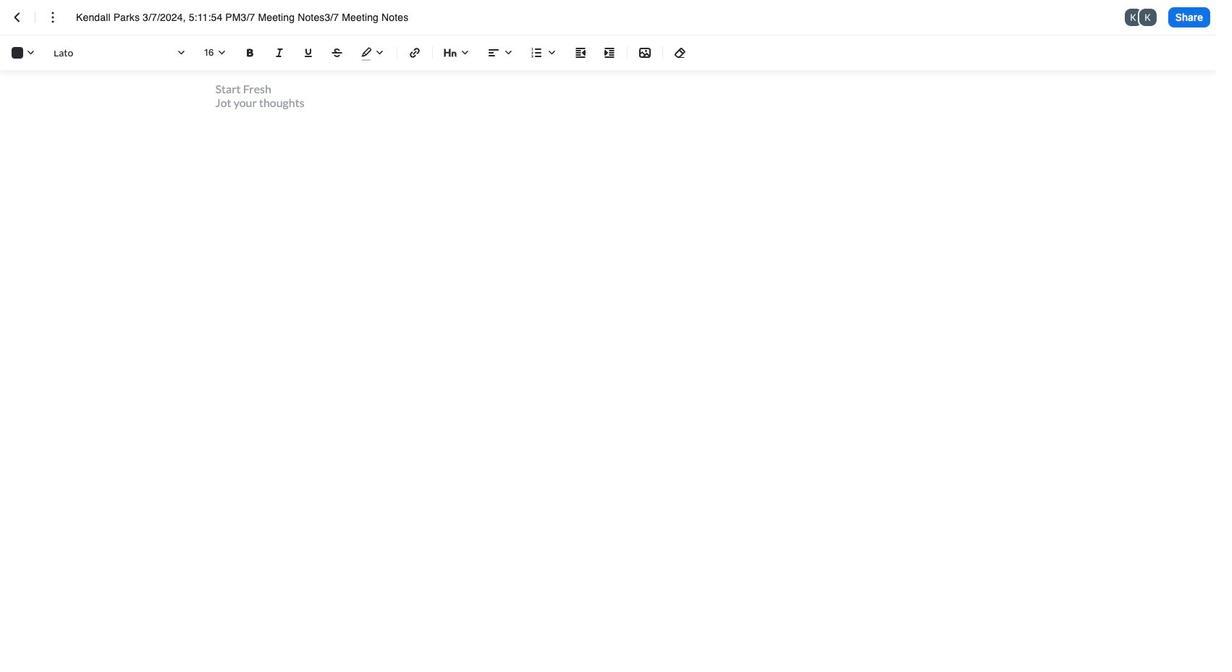Task type: vqa. For each thing, say whether or not it's contained in the screenshot.
More ICON
yes



Task type: locate. For each thing, give the bounding box(es) containing it.
2 kendall parks image from the left
[[1139, 9, 1157, 26]]

link image
[[406, 44, 424, 62]]

decrease indent image
[[572, 44, 589, 62]]

kendall parks image
[[1125, 9, 1142, 26], [1139, 9, 1157, 26]]

underline image
[[300, 44, 317, 62]]

all notes image
[[9, 9, 26, 26]]

more image
[[44, 9, 62, 26]]

1 kendall parks image from the left
[[1125, 9, 1142, 26]]

clear style image
[[672, 44, 689, 62]]

bold image
[[242, 44, 259, 62]]

None text field
[[76, 10, 435, 25]]

increase indent image
[[601, 44, 618, 62]]

strikethrough image
[[329, 44, 346, 62]]

insert image image
[[636, 44, 654, 62]]



Task type: describe. For each thing, give the bounding box(es) containing it.
italic image
[[271, 44, 288, 62]]



